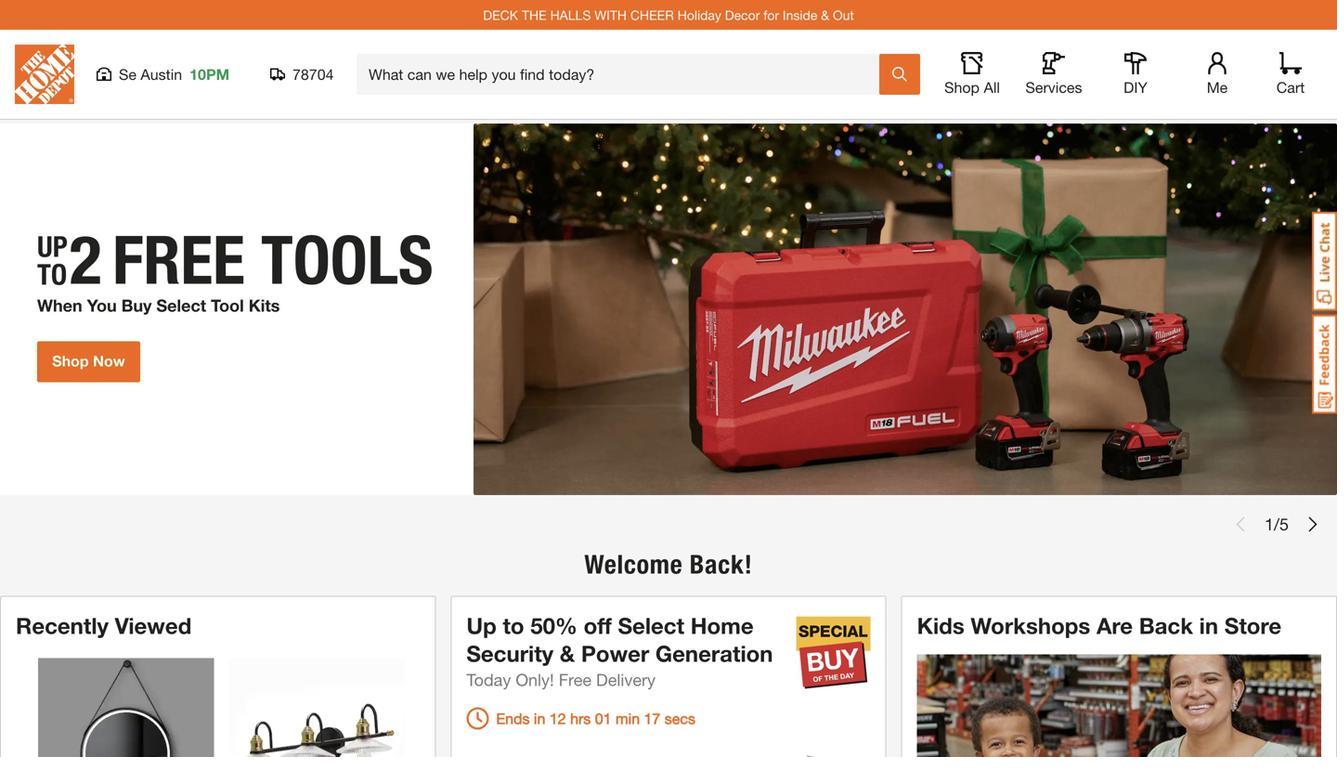 Task type: vqa. For each thing, say whether or not it's contained in the screenshot.
Workshops
yes



Task type: locate. For each thing, give the bounding box(es) containing it.
power
[[582, 640, 650, 667]]

ends
[[496, 710, 530, 728]]

security
[[467, 640, 554, 667]]

in left 12 at left
[[534, 710, 546, 728]]

inside
[[783, 7, 818, 23]]

select
[[618, 612, 685, 639]]

services button
[[1025, 52, 1084, 97]]

& down 50%
[[560, 640, 575, 667]]

the
[[522, 7, 547, 23]]

&
[[822, 7, 830, 23], [560, 640, 575, 667]]

in
[[1200, 612, 1219, 639], [534, 710, 546, 728]]

hrs
[[571, 710, 591, 728]]

50%
[[531, 612, 578, 639]]

welcome
[[585, 549, 683, 580]]

welcome back!
[[585, 549, 753, 580]]

home
[[691, 612, 754, 639]]

0 vertical spatial in
[[1200, 612, 1219, 639]]

image for 30nov2023-hp-bau-mw44-45 image
[[0, 124, 1338, 495]]

cart
[[1277, 79, 1306, 96]]

are
[[1097, 612, 1134, 639]]

cheer
[[631, 7, 674, 23]]

today only!
[[467, 670, 554, 690]]

& left out
[[822, 7, 830, 23]]

kids workshops are back in store
[[918, 612, 1282, 639]]

up to 50% off select home security & power generation today only! free delivery
[[467, 612, 774, 690]]

0 horizontal spatial in
[[534, 710, 546, 728]]

deck the halls with cheer holiday decor for inside & out
[[483, 7, 855, 23]]

diy button
[[1107, 52, 1166, 97]]

services
[[1026, 79, 1083, 96]]

kids
[[918, 612, 965, 639]]

1 horizontal spatial in
[[1200, 612, 1219, 639]]

0 vertical spatial &
[[822, 7, 830, 23]]

me button
[[1188, 52, 1248, 97]]

the home depot logo image
[[15, 45, 74, 104]]

What can we help you find today? search field
[[369, 55, 879, 94]]

for
[[764, 7, 780, 23]]

in right back
[[1200, 612, 1219, 639]]

all
[[984, 79, 1001, 96]]

0 horizontal spatial &
[[560, 640, 575, 667]]

17
[[644, 710, 661, 728]]

shop
[[945, 79, 980, 96]]

feedback link image
[[1313, 314, 1338, 414]]

shop all button
[[943, 52, 1003, 97]]

with
[[595, 7, 627, 23]]

12
[[550, 710, 566, 728]]

recently
[[16, 612, 109, 639]]

1 vertical spatial in
[[534, 710, 546, 728]]

1 vertical spatial &
[[560, 640, 575, 667]]

deck
[[483, 7, 519, 23]]



Task type: describe. For each thing, give the bounding box(es) containing it.
out
[[833, 7, 855, 23]]

off
[[584, 612, 612, 639]]

diy
[[1124, 79, 1148, 96]]

generation
[[656, 640, 774, 667]]

back!
[[690, 549, 753, 580]]

1
[[1265, 514, 1275, 534]]

ends in 12 hrs 01 min 17 secs
[[496, 710, 696, 728]]

1 horizontal spatial &
[[822, 7, 830, 23]]

se
[[119, 66, 137, 83]]

78704 button
[[270, 65, 334, 84]]

halls
[[551, 7, 591, 23]]

to
[[503, 612, 525, 639]]

1 / 5
[[1265, 514, 1290, 534]]

32 in. w x 32 in. h large round framed dimmable anti fog led lighted wall bathroom vanity mirror w/hanging strap black image
[[38, 658, 214, 757]]

workshops
[[971, 612, 1091, 639]]

power generation product image image
[[746, 745, 861, 757]]

austin
[[141, 66, 182, 83]]

this is the first slide image
[[1234, 517, 1249, 532]]

me
[[1208, 79, 1229, 96]]

10pm
[[190, 66, 230, 83]]

01
[[595, 710, 612, 728]]

/
[[1275, 514, 1280, 534]]

secs
[[665, 710, 696, 728]]

holiday
[[678, 7, 722, 23]]

min
[[616, 710, 640, 728]]

78704
[[293, 66, 334, 83]]

cart link
[[1271, 52, 1312, 97]]

shop all
[[945, 79, 1001, 96]]

live chat image
[[1313, 212, 1338, 311]]

special buy logo image
[[797, 616, 871, 690]]

recently viewed
[[16, 612, 192, 639]]

deck the halls with cheer holiday decor for inside & out link
[[483, 7, 855, 23]]

free delivery
[[559, 670, 656, 690]]

& inside 'up to 50% off select home security & power generation today only! free delivery'
[[560, 640, 575, 667]]

se austin 10pm
[[119, 66, 230, 83]]

next slide image
[[1306, 517, 1321, 532]]

up
[[467, 612, 497, 639]]

28.7 in. 3-light black golden bathroom vanity light with glass shades image
[[229, 658, 405, 757]]

kids workshops image
[[918, 655, 1322, 757]]

decor
[[725, 7, 760, 23]]

store
[[1225, 612, 1282, 639]]

5
[[1280, 514, 1290, 534]]

viewed
[[115, 612, 192, 639]]

back
[[1140, 612, 1194, 639]]



